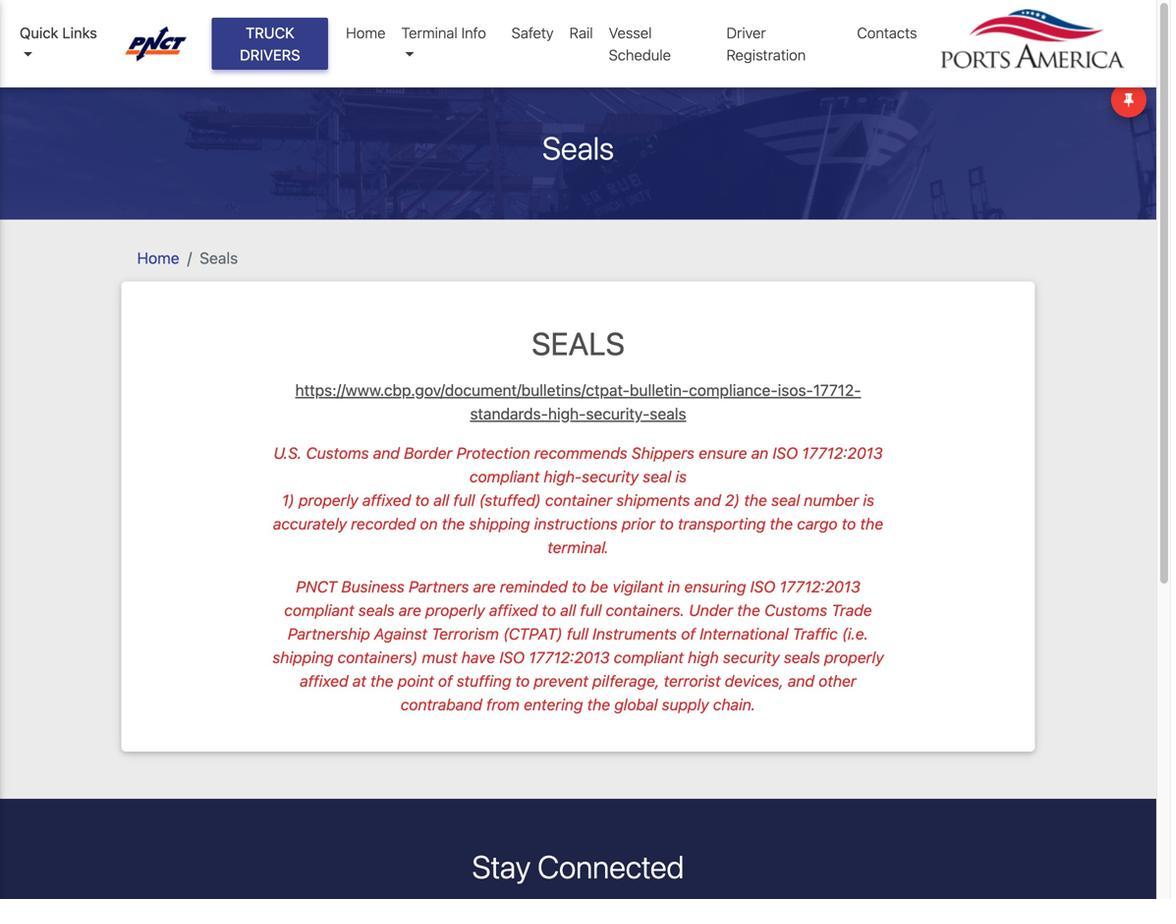 Task type: describe. For each thing, give the bounding box(es) containing it.
to up from
[[516, 672, 530, 690]]

registration
[[727, 46, 806, 63]]

iso inside u.s. customs and border protection recommends shippers ensure an iso 17712:2013 compliant high-security seal is 1) properly affixed to all full (stuffed) container shipments and 2) the seal number is accurately recorded on the shipping instructions              prior to transporting the cargo to the terminal.
[[773, 444, 798, 462]]

entering
[[524, 695, 583, 714]]

terminal
[[401, 24, 458, 41]]

partners
[[409, 577, 469, 596]]

high- inside https://www.cbp.gov/document/bulletins/ctpat-bulletin-compliance-isos-17712- standards-high-security-seals
[[548, 404, 586, 423]]

shipments
[[617, 491, 690, 510]]

connected
[[538, 848, 684, 886]]

rail link
[[562, 14, 601, 52]]

1 horizontal spatial home
[[346, 24, 386, 41]]

be
[[590, 577, 609, 596]]

to left the be
[[572, 577, 586, 596]]

https://www.cbp.gov/document/bulletins/ctpat-bulletin-compliance-isos-17712- standards-high-security-seals link
[[295, 381, 861, 423]]

transporting
[[678, 515, 766, 533]]

(i.e.
[[842, 625, 869, 643]]

0 vertical spatial seals
[[543, 129, 614, 167]]

the right on
[[442, 515, 465, 533]]

terminal info link
[[394, 14, 504, 74]]

truck
[[246, 24, 295, 41]]

1 horizontal spatial is
[[863, 491, 875, 510]]

0 horizontal spatial and
[[373, 444, 400, 462]]

2)
[[725, 491, 740, 510]]

high
[[688, 648, 719, 667]]

2 vertical spatial 17712:2013
[[529, 648, 610, 667]]

to up on
[[415, 491, 430, 510]]

instruments
[[593, 625, 677, 643]]

contacts
[[857, 24, 918, 41]]

terrorist
[[664, 672, 721, 690]]

compliance-
[[689, 381, 778, 400]]

vessel schedule link
[[601, 14, 719, 74]]

2 horizontal spatial affixed
[[489, 601, 538, 620]]

truck drivers
[[240, 24, 300, 63]]

the down pilferage,
[[587, 695, 611, 714]]

traffic
[[793, 625, 838, 643]]

from
[[487, 695, 520, 714]]

compliant inside u.s. customs and border protection recommends shippers ensure an iso 17712:2013 compliant high-security seal is 1) properly affixed to all full (stuffed) container shipments and 2) the seal number is accurately recorded on the shipping instructions              prior to transporting the cargo to the terminal.
[[470, 467, 540, 486]]

number
[[804, 491, 859, 510]]

stuffing
[[457, 672, 512, 690]]

u.s.
[[274, 444, 302, 462]]

global
[[615, 695, 658, 714]]

driver registration link
[[719, 14, 850, 74]]

and inside pnct business partners are reminded to be vigilant in ensuring iso 17712:2013 compliant seals are properly affixed to all full containers.               under the customs trade partnership against terrorism (ctpat) full instruments of international traffic (i.e. shipping containers)              must have iso 17712:2013 compliant high security seals properly affixed at the point of stuffing to prevent pilferage, terrorist devices,              and other contraband from entering the global supply chain.
[[788, 672, 815, 690]]

the right at
[[371, 672, 394, 690]]

2 vertical spatial seals
[[532, 325, 625, 362]]

vessel
[[609, 24, 652, 41]]

1 vertical spatial of
[[438, 672, 453, 690]]

rail
[[570, 24, 593, 41]]

must
[[422, 648, 458, 667]]

1)
[[282, 491, 295, 510]]

the up international
[[737, 601, 761, 620]]

contraband
[[401, 695, 482, 714]]

in
[[668, 577, 680, 596]]

instructions
[[534, 515, 618, 533]]

0 horizontal spatial are
[[399, 601, 422, 620]]

all inside u.s. customs and border protection recommends shippers ensure an iso 17712:2013 compliant high-security seal is 1) properly affixed to all full (stuffed) container shipments and 2) the seal number is accurately recorded on the shipping instructions              prior to transporting the cargo to the terminal.
[[434, 491, 449, 510]]

full inside u.s. customs and border protection recommends shippers ensure an iso 17712:2013 compliant high-security seal is 1) properly affixed to all full (stuffed) container shipments and 2) the seal number is accurately recorded on the shipping instructions              prior to transporting the cargo to the terminal.
[[453, 491, 475, 510]]

pnct business partners are reminded to be vigilant in ensuring iso 17712:2013 compliant seals are properly affixed to all full containers.               under the customs trade partnership against terrorism (ctpat) full instruments of international traffic (i.e. shipping containers)              must have iso 17712:2013 compliant high security seals properly affixed at the point of stuffing to prevent pilferage, terrorist devices,              and other contraband from entering the global supply chain.
[[273, 577, 884, 714]]

all inside pnct business partners are reminded to be vigilant in ensuring iso 17712:2013 compliant seals are properly affixed to all full containers.               under the customs trade partnership against terrorism (ctpat) full instruments of international traffic (i.e. shipping containers)              must have iso 17712:2013 compliant high security seals properly affixed at the point of stuffing to prevent pilferage, terrorist devices,              and other contraband from entering the global supply chain.
[[561, 601, 576, 620]]

international
[[700, 625, 789, 643]]

quick links
[[20, 24, 97, 41]]

driver registration
[[727, 24, 806, 63]]

an
[[752, 444, 769, 462]]

affixed inside u.s. customs and border protection recommends shippers ensure an iso 17712:2013 compliant high-security seal is 1) properly affixed to all full (stuffed) container shipments and 2) the seal number is accurately recorded on the shipping instructions              prior to transporting the cargo to the terminal.
[[363, 491, 411, 510]]

0 horizontal spatial seal
[[643, 467, 672, 486]]

shippers
[[632, 444, 695, 462]]

stay
[[472, 848, 531, 886]]

1 horizontal spatial properly
[[426, 601, 485, 620]]

2 horizontal spatial compliant
[[614, 648, 684, 667]]

devices,
[[725, 672, 784, 690]]

1 vertical spatial full
[[580, 601, 602, 620]]

recommends
[[535, 444, 628, 462]]

the left cargo
[[770, 515, 793, 533]]

https://www.cbp.gov/document/bulletins/ctpat-
[[295, 381, 630, 400]]

isos-
[[778, 381, 814, 400]]

vigilant
[[613, 577, 664, 596]]

terminal.
[[548, 538, 609, 557]]

border
[[404, 444, 453, 462]]

contacts link
[[850, 14, 925, 52]]

0 vertical spatial are
[[473, 577, 496, 596]]

https://www.cbp.gov/document/bulletins/ctpat-bulletin-compliance-isos-17712- standards-high-security-seals
[[295, 381, 861, 423]]

customs inside u.s. customs and border protection recommends shippers ensure an iso 17712:2013 compliant high-security seal is 1) properly affixed to all full (stuffed) container shipments and 2) the seal number is accurately recorded on the shipping instructions              prior to transporting the cargo to the terminal.
[[306, 444, 369, 462]]

quick links link
[[20, 22, 106, 66]]

to down shipments
[[660, 515, 674, 533]]

high- inside u.s. customs and border protection recommends shippers ensure an iso 17712:2013 compliant high-security seal is 1) properly affixed to all full (stuffed) container shipments and 2) the seal number is accurately recorded on the shipping instructions              prior to transporting the cargo to the terminal.
[[544, 467, 582, 486]]

2 vertical spatial seals
[[784, 648, 821, 667]]

1 vertical spatial home link
[[137, 249, 180, 267]]

(stuffed)
[[479, 491, 541, 510]]

security inside pnct business partners are reminded to be vigilant in ensuring iso 17712:2013 compliant seals are properly affixed to all full containers.               under the customs trade partnership against terrorism (ctpat) full instruments of international traffic (i.e. shipping containers)              must have iso 17712:2013 compliant high security seals properly affixed at the point of stuffing to prevent pilferage, terrorist devices,              and other contraband from entering the global supply chain.
[[723, 648, 780, 667]]

2 vertical spatial full
[[567, 625, 589, 643]]



Task type: locate. For each thing, give the bounding box(es) containing it.
security up devices, at the right of the page
[[723, 648, 780, 667]]

safety
[[512, 24, 554, 41]]

u.s. customs and border protection recommends shippers ensure an iso 17712:2013 compliant high-security seal is 1) properly affixed to all full (stuffed) container shipments and 2) the seal number is accurately recorded on the shipping instructions              prior to transporting the cargo to the terminal.
[[273, 444, 884, 557]]

2 horizontal spatial properly
[[825, 648, 884, 667]]

against
[[374, 625, 428, 643]]

seal up shipments
[[643, 467, 672, 486]]

full right (ctpat) at the left bottom
[[567, 625, 589, 643]]

of up contraband
[[438, 672, 453, 690]]

1 vertical spatial seal
[[772, 491, 800, 510]]

iso right 'an'
[[773, 444, 798, 462]]

full down the be
[[580, 601, 602, 620]]

shipping for instructions
[[469, 515, 530, 533]]

are
[[473, 577, 496, 596], [399, 601, 422, 620]]

17712:2013 inside u.s. customs and border protection recommends shippers ensure an iso 17712:2013 compliant high-security seal is 1) properly affixed to all full (stuffed) container shipments and 2) the seal number is accurately recorded on the shipping instructions              prior to transporting the cargo to the terminal.
[[802, 444, 883, 462]]

2 horizontal spatial and
[[788, 672, 815, 690]]

1 horizontal spatial customs
[[765, 601, 828, 620]]

accurately
[[273, 515, 347, 533]]

shipping
[[469, 515, 530, 533], [273, 648, 334, 667]]

schedule
[[609, 46, 671, 63]]

partnership
[[288, 625, 370, 643]]

seals down bulletin-
[[650, 404, 687, 423]]

pilferage,
[[593, 672, 660, 690]]

all down reminded
[[561, 601, 576, 620]]

point
[[398, 672, 434, 690]]

have
[[462, 648, 496, 667]]

trade
[[832, 601, 873, 620]]

properly inside u.s. customs and border protection recommends shippers ensure an iso 17712:2013 compliant high-security seal is 1) properly affixed to all full (stuffed) container shipments and 2) the seal number is accurately recorded on the shipping instructions              prior to transporting the cargo to the terminal.
[[299, 491, 358, 510]]

2 vertical spatial affixed
[[300, 672, 349, 690]]

security inside u.s. customs and border protection recommends shippers ensure an iso 17712:2013 compliant high-security seal is 1) properly affixed to all full (stuffed) container shipments and 2) the seal number is accurately recorded on the shipping instructions              prior to transporting the cargo to the terminal.
[[582, 467, 639, 486]]

0 vertical spatial and
[[373, 444, 400, 462]]

under
[[689, 601, 733, 620]]

0 horizontal spatial customs
[[306, 444, 369, 462]]

properly up accurately
[[299, 491, 358, 510]]

all
[[434, 491, 449, 510], [561, 601, 576, 620]]

0 horizontal spatial seals
[[359, 601, 395, 620]]

containers)
[[338, 648, 418, 667]]

1 horizontal spatial seal
[[772, 491, 800, 510]]

1 horizontal spatial seals
[[650, 404, 687, 423]]

1 horizontal spatial all
[[561, 601, 576, 620]]

17712:2013 up number at the right of the page
[[802, 444, 883, 462]]

1 horizontal spatial of
[[681, 625, 696, 643]]

1 vertical spatial high-
[[544, 467, 582, 486]]

is down 'shippers'
[[676, 467, 687, 486]]

0 vertical spatial seal
[[643, 467, 672, 486]]

shipping down partnership
[[273, 648, 334, 667]]

seals down the business
[[359, 601, 395, 620]]

links
[[62, 24, 97, 41]]

security-
[[586, 404, 650, 423]]

shipping for containers)
[[273, 648, 334, 667]]

protection
[[457, 444, 530, 462]]

reminded
[[500, 577, 568, 596]]

and
[[373, 444, 400, 462], [695, 491, 721, 510], [788, 672, 815, 690]]

customs
[[306, 444, 369, 462], [765, 601, 828, 620]]

1 vertical spatial seals
[[200, 249, 238, 267]]

the right '2)' at the right
[[744, 491, 768, 510]]

customs inside pnct business partners are reminded to be vigilant in ensuring iso 17712:2013 compliant seals are properly affixed to all full containers.               under the customs trade partnership against terrorism (ctpat) full instruments of international traffic (i.e. shipping containers)              must have iso 17712:2013 compliant high security seals properly affixed at the point of stuffing to prevent pilferage, terrorist devices,              and other contraband from entering the global supply chain.
[[765, 601, 828, 620]]

0 horizontal spatial affixed
[[300, 672, 349, 690]]

containers.
[[606, 601, 685, 620]]

affixed
[[363, 491, 411, 510], [489, 601, 538, 620], [300, 672, 349, 690]]

info
[[462, 24, 486, 41]]

seals
[[650, 404, 687, 423], [359, 601, 395, 620], [784, 648, 821, 667]]

0 horizontal spatial compliant
[[284, 601, 354, 620]]

1 vertical spatial all
[[561, 601, 576, 620]]

(ctpat)
[[503, 625, 563, 643]]

vessel schedule
[[609, 24, 671, 63]]

and left '2)' at the right
[[695, 491, 721, 510]]

0 vertical spatial home
[[346, 24, 386, 41]]

terminal info
[[401, 24, 486, 41]]

compliant up (stuffed)
[[470, 467, 540, 486]]

1 vertical spatial security
[[723, 648, 780, 667]]

terrorism
[[432, 625, 499, 643]]

0 horizontal spatial properly
[[299, 491, 358, 510]]

0 vertical spatial compliant
[[470, 467, 540, 486]]

to down number at the right of the page
[[842, 515, 856, 533]]

1 horizontal spatial compliant
[[470, 467, 540, 486]]

1 horizontal spatial are
[[473, 577, 496, 596]]

ensure
[[699, 444, 748, 462]]

0 horizontal spatial of
[[438, 672, 453, 690]]

1 vertical spatial and
[[695, 491, 721, 510]]

0 horizontal spatial all
[[434, 491, 449, 510]]

1 horizontal spatial affixed
[[363, 491, 411, 510]]

0 vertical spatial full
[[453, 491, 475, 510]]

other
[[819, 672, 857, 690]]

full
[[453, 491, 475, 510], [580, 601, 602, 620], [567, 625, 589, 643]]

2 horizontal spatial seals
[[784, 648, 821, 667]]

and left border on the left of page
[[373, 444, 400, 462]]

1 vertical spatial affixed
[[489, 601, 538, 620]]

cargo
[[797, 515, 838, 533]]

seal up cargo
[[772, 491, 800, 510]]

container
[[545, 491, 613, 510]]

affixed up (ctpat) at the left bottom
[[489, 601, 538, 620]]

0 vertical spatial customs
[[306, 444, 369, 462]]

0 vertical spatial security
[[582, 467, 639, 486]]

chain.
[[713, 695, 756, 714]]

of
[[681, 625, 696, 643], [438, 672, 453, 690]]

seals
[[543, 129, 614, 167], [200, 249, 238, 267], [532, 325, 625, 362]]

iso right ensuring
[[751, 577, 776, 596]]

are up against
[[399, 601, 422, 620]]

2 vertical spatial compliant
[[614, 648, 684, 667]]

1 vertical spatial properly
[[426, 601, 485, 620]]

compliant
[[470, 467, 540, 486], [284, 601, 354, 620], [614, 648, 684, 667]]

iso
[[773, 444, 798, 462], [751, 577, 776, 596], [500, 648, 525, 667]]

1 vertical spatial iso
[[751, 577, 776, 596]]

1 vertical spatial shipping
[[273, 648, 334, 667]]

0 vertical spatial affixed
[[363, 491, 411, 510]]

0 vertical spatial all
[[434, 491, 449, 510]]

seal
[[643, 467, 672, 486], [772, 491, 800, 510]]

0 horizontal spatial home
[[137, 249, 180, 267]]

on
[[420, 515, 438, 533]]

and left other
[[788, 672, 815, 690]]

0 horizontal spatial security
[[582, 467, 639, 486]]

seals down traffic
[[784, 648, 821, 667]]

1 vertical spatial is
[[863, 491, 875, 510]]

high- up container
[[544, 467, 582, 486]]

high- up recommends
[[548, 404, 586, 423]]

1 vertical spatial 17712:2013
[[780, 577, 861, 596]]

1 horizontal spatial security
[[723, 648, 780, 667]]

0 vertical spatial home link
[[338, 14, 394, 52]]

1 horizontal spatial home link
[[338, 14, 394, 52]]

prior
[[622, 515, 656, 533]]

0 vertical spatial seals
[[650, 404, 687, 423]]

properly down (i.e.
[[825, 648, 884, 667]]

compliant down pnct
[[284, 601, 354, 620]]

0 vertical spatial 17712:2013
[[802, 444, 883, 462]]

standards-
[[470, 404, 548, 423]]

shipping inside u.s. customs and border protection recommends shippers ensure an iso 17712:2013 compliant high-security seal is 1) properly affixed to all full (stuffed) container shipments and 2) the seal number is accurately recorded on the shipping instructions              prior to transporting the cargo to the terminal.
[[469, 515, 530, 533]]

at
[[353, 672, 366, 690]]

safety link
[[504, 14, 562, 52]]

17712:2013
[[802, 444, 883, 462], [780, 577, 861, 596], [529, 648, 610, 667]]

quick
[[20, 24, 58, 41]]

truck drivers link
[[212, 18, 328, 70]]

customs up traffic
[[765, 601, 828, 620]]

recorded
[[351, 515, 416, 533]]

0 vertical spatial shipping
[[469, 515, 530, 533]]

shipping inside pnct business partners are reminded to be vigilant in ensuring iso 17712:2013 compliant seals are properly affixed to all full containers.               under the customs trade partnership against terrorism (ctpat) full instruments of international traffic (i.e. shipping containers)              must have iso 17712:2013 compliant high security seals properly affixed at the point of stuffing to prevent pilferage, terrorist devices,              and other contraband from entering the global supply chain.
[[273, 648, 334, 667]]

customs right u.s. in the left of the page
[[306, 444, 369, 462]]

business
[[341, 577, 405, 596]]

home link
[[338, 14, 394, 52], [137, 249, 180, 267]]

iso down (ctpat) at the left bottom
[[500, 648, 525, 667]]

high-
[[548, 404, 586, 423], [544, 467, 582, 486]]

prevent
[[534, 672, 589, 690]]

driver
[[727, 24, 766, 41]]

2 vertical spatial and
[[788, 672, 815, 690]]

drivers
[[240, 46, 300, 63]]

0 vertical spatial high-
[[548, 404, 586, 423]]

shipping down (stuffed)
[[469, 515, 530, 533]]

0 vertical spatial is
[[676, 467, 687, 486]]

17712-
[[814, 381, 861, 400]]

bulletin-
[[630, 381, 689, 400]]

to down reminded
[[542, 601, 556, 620]]

17712:2013 up prevent
[[529, 648, 610, 667]]

0 vertical spatial iso
[[773, 444, 798, 462]]

0 horizontal spatial shipping
[[273, 648, 334, 667]]

0 vertical spatial properly
[[299, 491, 358, 510]]

1 vertical spatial home
[[137, 249, 180, 267]]

is
[[676, 467, 687, 486], [863, 491, 875, 510]]

1 vertical spatial compliant
[[284, 601, 354, 620]]

security
[[582, 467, 639, 486], [723, 648, 780, 667]]

0 horizontal spatial home link
[[137, 249, 180, 267]]

pnct
[[296, 577, 337, 596]]

compliant down "instruments"
[[614, 648, 684, 667]]

all up on
[[434, 491, 449, 510]]

properly up terrorism
[[426, 601, 485, 620]]

full left (stuffed)
[[453, 491, 475, 510]]

are right partners
[[473, 577, 496, 596]]

seals inside https://www.cbp.gov/document/bulletins/ctpat-bulletin-compliance-isos-17712- standards-high-security-seals
[[650, 404, 687, 423]]

affixed left at
[[300, 672, 349, 690]]

of up high
[[681, 625, 696, 643]]

stay connected
[[472, 848, 684, 886]]

the right cargo
[[861, 515, 884, 533]]

1 vertical spatial customs
[[765, 601, 828, 620]]

1 horizontal spatial shipping
[[469, 515, 530, 533]]

1 vertical spatial seals
[[359, 601, 395, 620]]

1 vertical spatial are
[[399, 601, 422, 620]]

affixed up recorded
[[363, 491, 411, 510]]

home
[[346, 24, 386, 41], [137, 249, 180, 267]]

is right number at the right of the page
[[863, 491, 875, 510]]

0 vertical spatial of
[[681, 625, 696, 643]]

ensuring
[[685, 577, 746, 596]]

2 vertical spatial iso
[[500, 648, 525, 667]]

1 horizontal spatial and
[[695, 491, 721, 510]]

the
[[744, 491, 768, 510], [442, 515, 465, 533], [770, 515, 793, 533], [861, 515, 884, 533], [737, 601, 761, 620], [371, 672, 394, 690], [587, 695, 611, 714]]

17712:2013 up trade
[[780, 577, 861, 596]]

0 horizontal spatial is
[[676, 467, 687, 486]]

security down recommends
[[582, 467, 639, 486]]

supply
[[662, 695, 709, 714]]

2 vertical spatial properly
[[825, 648, 884, 667]]



Task type: vqa. For each thing, say whether or not it's contained in the screenshot.
of
yes



